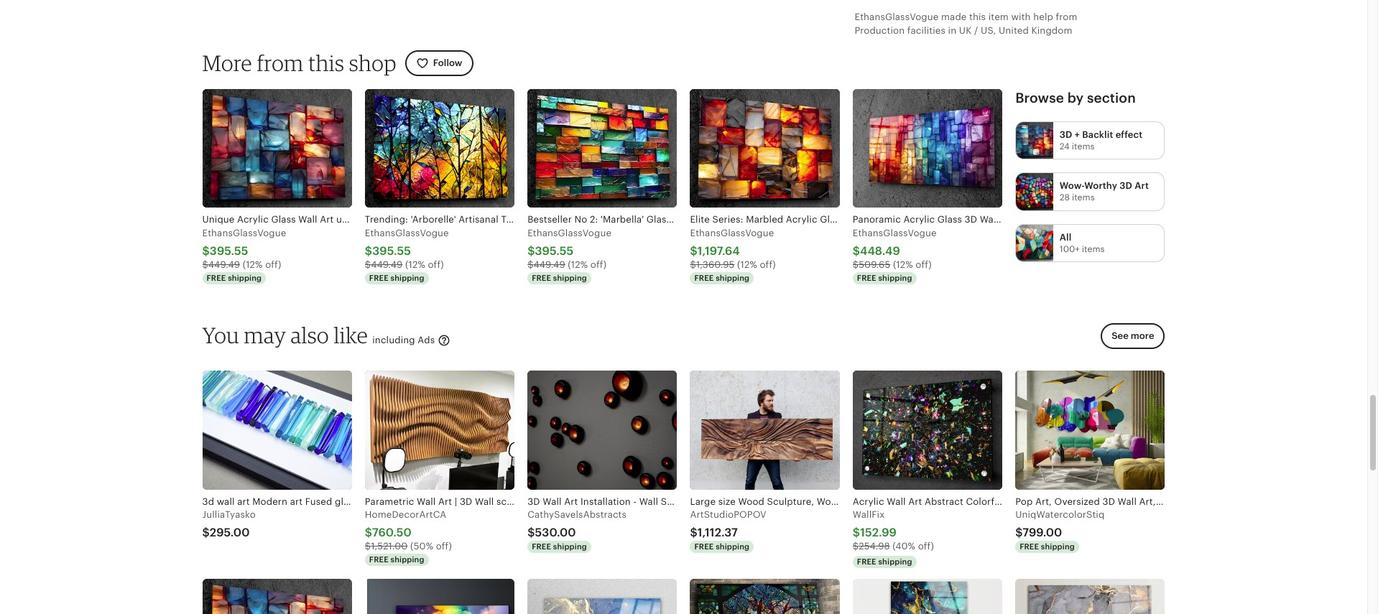 Task type: describe. For each thing, give the bounding box(es) containing it.
448.49
[[860, 245, 900, 257]]

julliatyasko
[[202, 509, 256, 520]]

shipping for panoramic acrylic glass 3d wall art with backlit effect: fascinating wall decor -unique wall art, made from premium 10mm thick acrylic glass image
[[879, 274, 912, 282]]

ethansglassvogue made this item with help from production facilities in uk / us, united kingdom
[[855, 12, 1078, 36]]

(12% for 2nd unique acrylic glass wall art up to 72x48", featuring rich tapestry of jewel-toned marble blocks, premium and brilliant, life-long vibrancy image from the bottom
[[243, 259, 263, 270]]

free inside artstudiopopov $ 1,112.37 free shipping
[[695, 543, 714, 551]]

1,360.95
[[696, 259, 735, 270]]

28
[[1060, 193, 1070, 203]]

production
[[855, 25, 905, 36]]

from inside ethansglassvogue made this item with help from production facilities in uk / us, united kingdom
[[1056, 12, 1078, 23]]

(12% for bestseller no 2: 'marbella' glass acrylic wall art, shatter & scratch resistant, up to 54x36", lifelong uv-protection, premium, brilliant image
[[568, 259, 588, 270]]

with
[[1012, 12, 1031, 23]]

(12% for panoramic acrylic glass 3d wall art with backlit effect: fascinating wall decor -unique wall art, made from premium 10mm thick acrylic glass image
[[893, 259, 913, 270]]

uk
[[959, 25, 972, 36]]

off) for bestseller no 2: 'marbella' glass acrylic wall art, shatter & scratch resistant, up to 54x36", lifelong uv-protection, premium, brilliant image
[[591, 259, 607, 270]]

like
[[334, 322, 368, 348]]

made
[[941, 12, 967, 23]]

cathysavelsabstracts $ 530.00 free shipping
[[528, 509, 627, 551]]

all 100+ items
[[1060, 232, 1105, 254]]

see more button
[[1101, 323, 1165, 349]]

items inside all 100+ items
[[1082, 244, 1105, 254]]

free inside homedecorartca $ 760.50 $ 1,521.00 (50% off) free shipping
[[369, 556, 389, 564]]

2 unique acrylic glass wall art up to 72x48", featuring rich tapestry of jewel-toned marble blocks, premium and brilliant, life-long vibrancy image from the top
[[202, 579, 352, 614]]

elite series: marbled acrylic glass wall art, 3d with imitation backlit appearance, shatter & scratch resistant, lifelong brilliant colors image
[[690, 89, 840, 208]]

ethansglassvogue for bestseller no 2: 'marbella' glass acrylic wall art, shatter & scratch resistant, up to 54x36", lifelong uv-protection, premium, brilliant image
[[528, 227, 612, 238]]

shipping for elite series: marbled acrylic glass wall art, 3d with imitation backlit appearance, shatter & scratch resistant, lifelong brilliant colors image
[[716, 274, 750, 282]]

tree of life-glass wall art-modern wall art gift-stained glass art-large wall art-wall hangings-office wall art-office wall decoration image
[[690, 579, 840, 614]]

449.49 for the trending: 'arborelle' artisanal tree silhouette wall art on 10mm acrylic glass, shatter & scratch resistant, lifelong vibrancy, premium image at top
[[371, 259, 403, 270]]

pop art, oversized 3d wall art, wall decor, wall sculpture, mid century modern decor, wall art, mirrored acrylic art, parametric wall art image
[[1016, 371, 1165, 490]]

ethansglassvogue inside ethansglassvogue made this item with help from production facilities in uk / us, united kingdom
[[855, 12, 939, 23]]

off) for the trending: 'arborelle' artisanal tree silhouette wall art on 10mm acrylic glass, shatter & scratch resistant, lifelong vibrancy, premium image at top
[[428, 259, 444, 270]]

(50%
[[410, 541, 433, 552]]

395.55 for the trending: 'arborelle' artisanal tree silhouette wall art on 10mm acrylic glass, shatter & scratch resistant, lifelong vibrancy, premium image at top
[[372, 245, 411, 257]]

off) for "parametric wall art | 3d wall sculpture | handcrafted large wall hangings | acrylic and wood wall décor | living room decorations" image
[[436, 541, 452, 552]]

free inside ethansglassvogue $ 448.49 $ 509.65 (12% off) free shipping
[[857, 274, 877, 282]]

artstudiopopov
[[690, 509, 767, 520]]

wallfix
[[853, 509, 885, 520]]

100+
[[1060, 244, 1080, 254]]

including
[[372, 335, 415, 345]]

3d inside wow-worthy 3d art 28 items
[[1120, 180, 1133, 191]]

shipping for "parametric wall art | 3d wall sculpture | handcrafted large wall hangings | acrylic and wood wall décor | living room decorations" image
[[391, 556, 424, 564]]

509.65
[[859, 259, 891, 270]]

3d wall art installation - wall sculpture - copper wall art, sculptural art, wall installation, installation art, modern sculpture image
[[528, 371, 677, 490]]

(40%
[[893, 541, 916, 552]]

1,112.37
[[698, 527, 738, 539]]

gray and gold marble, gold marble glass decor, modern wall decor, abstract wall decor, marble glass art, gray marble wall art, image
[[1016, 579, 1165, 614]]

$ inside julliatyasko $ 295.00
[[202, 527, 210, 539]]

effect
[[1116, 129, 1143, 140]]

this for made
[[969, 12, 986, 23]]

us,
[[981, 25, 996, 36]]

1 unique acrylic glass wall art up to 72x48", featuring rich tapestry of jewel-toned marble blocks, premium and brilliant, life-long vibrancy image from the top
[[202, 89, 352, 208]]

art
[[1135, 180, 1149, 191]]

worthy
[[1085, 180, 1118, 191]]

more
[[202, 49, 252, 76]]

$ inside uniqwatercolorstiq $ 799.00 free shipping
[[1016, 527, 1023, 539]]

item
[[989, 12, 1009, 23]]

by
[[1068, 91, 1084, 106]]

julliatyasko $ 295.00
[[202, 509, 256, 539]]

free inside "ethansglassvogue $ 1,197.64 $ 1,360.95 (12% off) free shipping"
[[695, 274, 714, 282]]

in
[[948, 25, 957, 36]]

shipping inside cathysavelsabstracts $ 530.00 free shipping
[[553, 543, 587, 551]]

/
[[974, 25, 978, 36]]

799.00
[[1023, 527, 1062, 539]]

tempered glass wall art-marble wall decor-glass printing-wall hangings-abstract wall art-gold marble wall art gifts for her-alcohol ink art image
[[365, 579, 515, 614]]

help
[[1034, 12, 1054, 23]]

0 horizontal spatial from
[[257, 49, 304, 76]]

1,521.00
[[371, 541, 408, 552]]

acrylic wall art abstract colorful glitter wall art large wall decor  modern art colorful art gifts home decor wall print image
[[853, 371, 1003, 490]]

items for +
[[1072, 141, 1095, 151]]

off) for panoramic acrylic glass 3d wall art with backlit effect: fascinating wall decor -unique wall art, made from premium 10mm thick acrylic glass image
[[916, 259, 932, 270]]

3d + backlit effect 24 items
[[1060, 129, 1143, 151]]

shipping inside uniqwatercolorstiq $ 799.00 free shipping
[[1041, 543, 1075, 551]]

1 395.55 from the left
[[210, 245, 248, 257]]



Task type: locate. For each thing, give the bounding box(es) containing it.
ethansglassvogue $ 395.55 $ 449.49 (12% off) free shipping for 2nd unique acrylic glass wall art up to 72x48", featuring rich tapestry of jewel-toned marble blocks, premium and brilliant, life-long vibrancy image from the bottom
[[202, 227, 286, 282]]

1 horizontal spatial from
[[1056, 12, 1078, 23]]

254.98
[[859, 541, 890, 552]]

free
[[207, 274, 226, 282], [369, 274, 389, 282], [532, 274, 551, 282], [695, 274, 714, 282], [857, 274, 877, 282], [532, 543, 551, 551], [695, 543, 714, 551], [1020, 543, 1039, 551], [369, 556, 389, 564], [857, 558, 877, 566]]

3d inside 3d + backlit effect 24 items
[[1060, 129, 1073, 140]]

shipping for the trending: 'arborelle' artisanal tree silhouette wall art on 10mm acrylic glass, shatter & scratch resistant, lifelong vibrancy, premium image at top
[[391, 274, 424, 282]]

may
[[244, 322, 286, 348]]

3d left +
[[1060, 129, 1073, 140]]

0 horizontal spatial 449.49
[[208, 259, 240, 270]]

449.49
[[208, 259, 240, 270], [371, 259, 403, 270], [534, 259, 565, 270]]

items down +
[[1072, 141, 1095, 151]]

you
[[202, 322, 239, 348]]

this inside ethansglassvogue made this item with help from production facilities in uk / us, united kingdom
[[969, 12, 986, 23]]

0 vertical spatial this
[[969, 12, 986, 23]]

shipping inside artstudiopopov $ 1,112.37 free shipping
[[716, 543, 750, 551]]

0 vertical spatial from
[[1056, 12, 1078, 23]]

follow button
[[405, 50, 473, 76]]

glass wall art, wall decor, tempered glass, alcohol ink glass decor, blue marble glass printing, luxury marble glass wall art, image
[[528, 579, 677, 614]]

shipping inside "ethansglassvogue $ 1,197.64 $ 1,360.95 (12% off) free shipping"
[[716, 274, 750, 282]]

24
[[1060, 141, 1070, 151]]

backlit
[[1082, 129, 1113, 140]]

(12% for the trending: 'arborelle' artisanal tree silhouette wall art on 10mm acrylic glass, shatter & scratch resistant, lifelong vibrancy, premium image at top
[[405, 259, 425, 270]]

artstudiopopov $ 1,112.37 free shipping
[[690, 509, 767, 551]]

0 vertical spatial 3d
[[1060, 129, 1073, 140]]

off) for elite series: marbled acrylic glass wall art, 3d with imitation backlit appearance, shatter & scratch resistant, lifelong brilliant colors image
[[760, 259, 776, 270]]

this left shop
[[308, 49, 344, 76]]

0 horizontal spatial 395.55
[[210, 245, 248, 257]]

off)
[[265, 259, 281, 270], [428, 259, 444, 270], [591, 259, 607, 270], [760, 259, 776, 270], [916, 259, 932, 270], [436, 541, 452, 552], [918, 541, 934, 552]]

see
[[1112, 331, 1129, 341]]

2 horizontal spatial 395.55
[[535, 245, 574, 257]]

1,197.64
[[698, 245, 740, 257]]

off) inside "ethansglassvogue $ 1,197.64 $ 1,360.95 (12% off) free shipping"
[[760, 259, 776, 270]]

uniqwatercolorstiq $ 799.00 free shipping
[[1016, 509, 1105, 551]]

homedecorartca $ 760.50 $ 1,521.00 (50% off) free shipping
[[365, 509, 452, 564]]

ethansglassvogue $ 1,197.64 $ 1,360.95 (12% off) free shipping
[[690, 227, 776, 282]]

2 ethansglassvogue $ 395.55 $ 449.49 (12% off) free shipping from the left
[[365, 227, 449, 282]]

see more listings in the all section image
[[1016, 225, 1053, 262]]

2 (12% from the left
[[405, 259, 425, 270]]

see more listings in the 3d + backlit effect section image
[[1016, 122, 1053, 159]]

(12% for elite series: marbled acrylic glass wall art, 3d with imitation backlit appearance, shatter & scratch resistant, lifelong brilliant colors image
[[737, 259, 757, 270]]

ethansglassvogue for panoramic acrylic glass 3d wall art with backlit effect: fascinating wall decor -unique wall art, made from premium 10mm thick acrylic glass image
[[853, 227, 937, 238]]

ethansglassvogue $ 395.55 $ 449.49 (12% off) free shipping for the trending: 'arborelle' artisanal tree silhouette wall art on 10mm acrylic glass, shatter & scratch resistant, lifelong vibrancy, premium image at top
[[365, 227, 449, 282]]

5 (12% from the left
[[893, 259, 913, 270]]

shipping
[[228, 274, 262, 282], [391, 274, 424, 282], [553, 274, 587, 282], [716, 274, 750, 282], [879, 274, 912, 282], [553, 543, 587, 551], [716, 543, 750, 551], [1041, 543, 1075, 551], [391, 556, 424, 564], [879, 558, 912, 566]]

1 vertical spatial unique acrylic glass wall art up to 72x48", featuring rich tapestry of jewel-toned marble blocks, premium and brilliant, life-long vibrancy image
[[202, 579, 352, 614]]

this
[[969, 12, 986, 23], [308, 49, 344, 76]]

ads
[[418, 335, 435, 345]]

unique acrylic glass wall art up to 72x48", featuring rich tapestry of jewel-toned marble blocks, premium and brilliant, life-long vibrancy image
[[202, 89, 352, 208], [202, 579, 352, 614]]

off) for acrylic wall art abstract colorful glitter wall art large wall decor  modern art colorful art gifts home decor wall print image
[[918, 541, 934, 552]]

1 vertical spatial 3d
[[1120, 180, 1133, 191]]

see more listings in the wow-worthy 3d art section image
[[1016, 173, 1053, 210]]

(12% inside "ethansglassvogue $ 1,197.64 $ 1,360.95 (12% off) free shipping"
[[737, 259, 757, 270]]

you may also like including ads
[[202, 322, 438, 348]]

shipping for 2nd unique acrylic glass wall art up to 72x48", featuring rich tapestry of jewel-toned marble blocks, premium and brilliant, life-long vibrancy image from the bottom
[[228, 274, 262, 282]]

3 449.49 from the left
[[534, 259, 565, 270]]

760.50
[[372, 527, 412, 539]]

facilities
[[908, 25, 946, 36]]

shipping inside homedecorartca $ 760.50 $ 1,521.00 (50% off) free shipping
[[391, 556, 424, 564]]

cathysavelsabstracts
[[528, 509, 627, 520]]

homedecorartca
[[365, 509, 446, 520]]

3d left art
[[1120, 180, 1133, 191]]

1 horizontal spatial 3d
[[1120, 180, 1133, 191]]

free inside wallfix $ 152.99 $ 254.98 (40% off) free shipping
[[857, 558, 877, 566]]

(12% inside ethansglassvogue $ 448.49 $ 509.65 (12% off) free shipping
[[893, 259, 913, 270]]

$ inside artstudiopopov $ 1,112.37 free shipping
[[690, 527, 698, 539]]

browse
[[1016, 91, 1064, 106]]

+
[[1075, 129, 1080, 140]]

wallfix $ 152.99 $ 254.98 (40% off) free shipping
[[853, 509, 934, 566]]

trending: 'arborelle' artisanal tree silhouette wall art on 10mm acrylic glass, shatter & scratch resistant, lifelong vibrancy, premium image
[[365, 89, 515, 208]]

shipping inside wallfix $ 152.99 $ 254.98 (40% off) free shipping
[[879, 558, 912, 566]]

1 vertical spatial this
[[308, 49, 344, 76]]

ethansglassvogue for elite series: marbled acrylic glass wall art, 3d with imitation backlit appearance, shatter & scratch resistant, lifelong brilliant colors image
[[690, 227, 774, 238]]

uniqwatercolorstiq
[[1016, 509, 1105, 520]]

from up kingdom
[[1056, 12, 1078, 23]]

2 horizontal spatial ethansglassvogue $ 395.55 $ 449.49 (12% off) free shipping
[[528, 227, 612, 282]]

follow
[[433, 57, 462, 68]]

395.55
[[210, 245, 248, 257], [372, 245, 411, 257], [535, 245, 574, 257]]

3 ethansglassvogue $ 395.55 $ 449.49 (12% off) free shipping from the left
[[528, 227, 612, 282]]

3 395.55 from the left
[[535, 245, 574, 257]]

1 vertical spatial items
[[1072, 193, 1095, 203]]

also
[[291, 322, 329, 348]]

ethansglassvogue $ 395.55 $ 449.49 (12% off) free shipping
[[202, 227, 286, 282], [365, 227, 449, 282], [528, 227, 612, 282]]

off) inside wallfix $ 152.99 $ 254.98 (40% off) free shipping
[[918, 541, 934, 552]]

152.99
[[860, 527, 897, 539]]

1 horizontal spatial ethansglassvogue $ 395.55 $ 449.49 (12% off) free shipping
[[365, 227, 449, 282]]

shop
[[349, 49, 397, 76]]

items inside wow-worthy 3d art 28 items
[[1072, 193, 1095, 203]]

$ inside cathysavelsabstracts $ 530.00 free shipping
[[528, 527, 535, 539]]

2 395.55 from the left
[[372, 245, 411, 257]]

see more link
[[1097, 323, 1165, 358]]

items down wow-
[[1072, 193, 1095, 203]]

items inside 3d + backlit effect 24 items
[[1072, 141, 1095, 151]]

ethansglassvogue
[[855, 12, 939, 23], [202, 227, 286, 238], [365, 227, 449, 238], [528, 227, 612, 238], [690, 227, 774, 238], [853, 227, 937, 238]]

shipping inside ethansglassvogue $ 448.49 $ 509.65 (12% off) free shipping
[[879, 274, 912, 282]]

wow-
[[1060, 180, 1085, 191]]

4 (12% from the left
[[737, 259, 757, 270]]

1 horizontal spatial this
[[969, 12, 986, 23]]

items for worthy
[[1072, 193, 1095, 203]]

wow-worthy 3d art 28 items
[[1060, 180, 1149, 203]]

off) inside homedecorartca $ 760.50 $ 1,521.00 (50% off) free shipping
[[436, 541, 452, 552]]

shipping for acrylic wall art abstract colorful glitter wall art large wall decor  modern art colorful art gifts home decor wall print image
[[879, 558, 912, 566]]

ethansglassvogue for 2nd unique acrylic glass wall art up to 72x48", featuring rich tapestry of jewel-toned marble blocks, premium and brilliant, life-long vibrancy image from the bottom
[[202, 227, 286, 238]]

3d
[[1060, 129, 1073, 140], [1120, 180, 1133, 191]]

items right 100+
[[1082, 244, 1105, 254]]

see more
[[1112, 331, 1155, 341]]

449.49 for 2nd unique acrylic glass wall art up to 72x48", featuring rich tapestry of jewel-toned marble blocks, premium and brilliant, life-long vibrancy image from the bottom
[[208, 259, 240, 270]]

(12%
[[243, 259, 263, 270], [405, 259, 425, 270], [568, 259, 588, 270], [737, 259, 757, 270], [893, 259, 913, 270]]

3d wall art modern art fused glass wall art large wall art beach art coastal decor ocean decor contemporary art office wall art blue art image
[[202, 371, 352, 490]]

off) inside ethansglassvogue $ 448.49 $ 509.65 (12% off) free shipping
[[916, 259, 932, 270]]

bestseller no 2: 'marbella' glass acrylic wall art, shatter & scratch resistant, up to 54x36", lifelong uv-protection, premium, brilliant image
[[528, 89, 677, 208]]

0 horizontal spatial 3d
[[1060, 129, 1073, 140]]

free inside cathysavelsabstracts $ 530.00 free shipping
[[532, 543, 551, 551]]

from
[[1056, 12, 1078, 23], [257, 49, 304, 76]]

ethansglassvogue $ 395.55 $ 449.49 (12% off) free shipping for bestseller no 2: 'marbella' glass acrylic wall art, shatter & scratch resistant, up to 54x36", lifelong uv-protection, premium, brilliant image
[[528, 227, 612, 282]]

more from this shop
[[202, 49, 397, 76]]

2 vertical spatial items
[[1082, 244, 1105, 254]]

panoramic acrylic glass 3d wall art with backlit effect: fascinating wall decor -unique wall art, made from premium 10mm thick acrylic glass image
[[853, 89, 1003, 208]]

3 (12% from the left
[[568, 259, 588, 270]]

united
[[999, 25, 1029, 36]]

1 vertical spatial from
[[257, 49, 304, 76]]

1 horizontal spatial 395.55
[[372, 245, 411, 257]]

free inside uniqwatercolorstiq $ 799.00 free shipping
[[1020, 543, 1039, 551]]

395.55 for bestseller no 2: 'marbella' glass acrylic wall art, shatter & scratch resistant, up to 54x36", lifelong uv-protection, premium, brilliant image
[[535, 245, 574, 257]]

kingdom
[[1032, 25, 1073, 36]]

ethansglassvogue for the trending: 'arborelle' artisanal tree silhouette wall art on 10mm acrylic glass, shatter & scratch resistant, lifelong vibrancy, premium image at top
[[365, 227, 449, 238]]

shipping for bestseller no 2: 'marbella' glass acrylic wall art, shatter & scratch resistant, up to 54x36", lifelong uv-protection, premium, brilliant image
[[553, 274, 587, 282]]

$
[[202, 245, 210, 257], [365, 245, 372, 257], [528, 245, 535, 257], [690, 245, 698, 257], [853, 245, 860, 257], [202, 259, 208, 270], [365, 259, 371, 270], [528, 259, 534, 270], [690, 259, 696, 270], [853, 259, 859, 270], [202, 527, 210, 539], [365, 527, 372, 539], [528, 527, 535, 539], [690, 527, 698, 539], [853, 527, 860, 539], [1016, 527, 1023, 539], [365, 541, 371, 552], [853, 541, 859, 552]]

ethansglassvogue inside "ethansglassvogue $ 1,197.64 $ 1,360.95 (12% off) free shipping"
[[690, 227, 774, 238]]

section
[[1087, 91, 1136, 106]]

tempered glass wall art-abstract wall decor--glass printing-large wall art-wall hangings-green abstract art-golden abstract wall art image
[[853, 579, 1003, 614]]

large size wood sculpture, wood wall art, modern organic relief sculpture image
[[690, 371, 840, 490]]

all
[[1060, 232, 1072, 243]]

this up /
[[969, 12, 986, 23]]

1 horizontal spatial 449.49
[[371, 259, 403, 270]]

449.49 for bestseller no 2: 'marbella' glass acrylic wall art, shatter & scratch resistant, up to 54x36", lifelong uv-protection, premium, brilliant image
[[534, 259, 565, 270]]

1 ethansglassvogue $ 395.55 $ 449.49 (12% off) free shipping from the left
[[202, 227, 286, 282]]

295.00
[[210, 527, 250, 539]]

1 449.49 from the left
[[208, 259, 240, 270]]

2 horizontal spatial 449.49
[[534, 259, 565, 270]]

530.00
[[535, 527, 576, 539]]

browse by section
[[1016, 91, 1136, 106]]

more
[[1131, 331, 1155, 341]]

items
[[1072, 141, 1095, 151], [1072, 193, 1095, 203], [1082, 244, 1105, 254]]

1 (12% from the left
[[243, 259, 263, 270]]

ethansglassvogue $ 448.49 $ 509.65 (12% off) free shipping
[[853, 227, 937, 282]]

0 vertical spatial unique acrylic glass wall art up to 72x48", featuring rich tapestry of jewel-toned marble blocks, premium and brilliant, life-long vibrancy image
[[202, 89, 352, 208]]

from right "more"
[[257, 49, 304, 76]]

0 horizontal spatial ethansglassvogue $ 395.55 $ 449.49 (12% off) free shipping
[[202, 227, 286, 282]]

0 horizontal spatial this
[[308, 49, 344, 76]]

this for from
[[308, 49, 344, 76]]

parametric wall art | 3d wall sculpture | handcrafted large wall hangings | acrylic and wood wall décor | living room decorations image
[[365, 371, 515, 490]]

2 449.49 from the left
[[371, 259, 403, 270]]

0 vertical spatial items
[[1072, 141, 1095, 151]]



Task type: vqa. For each thing, say whether or not it's contained in the screenshot.


